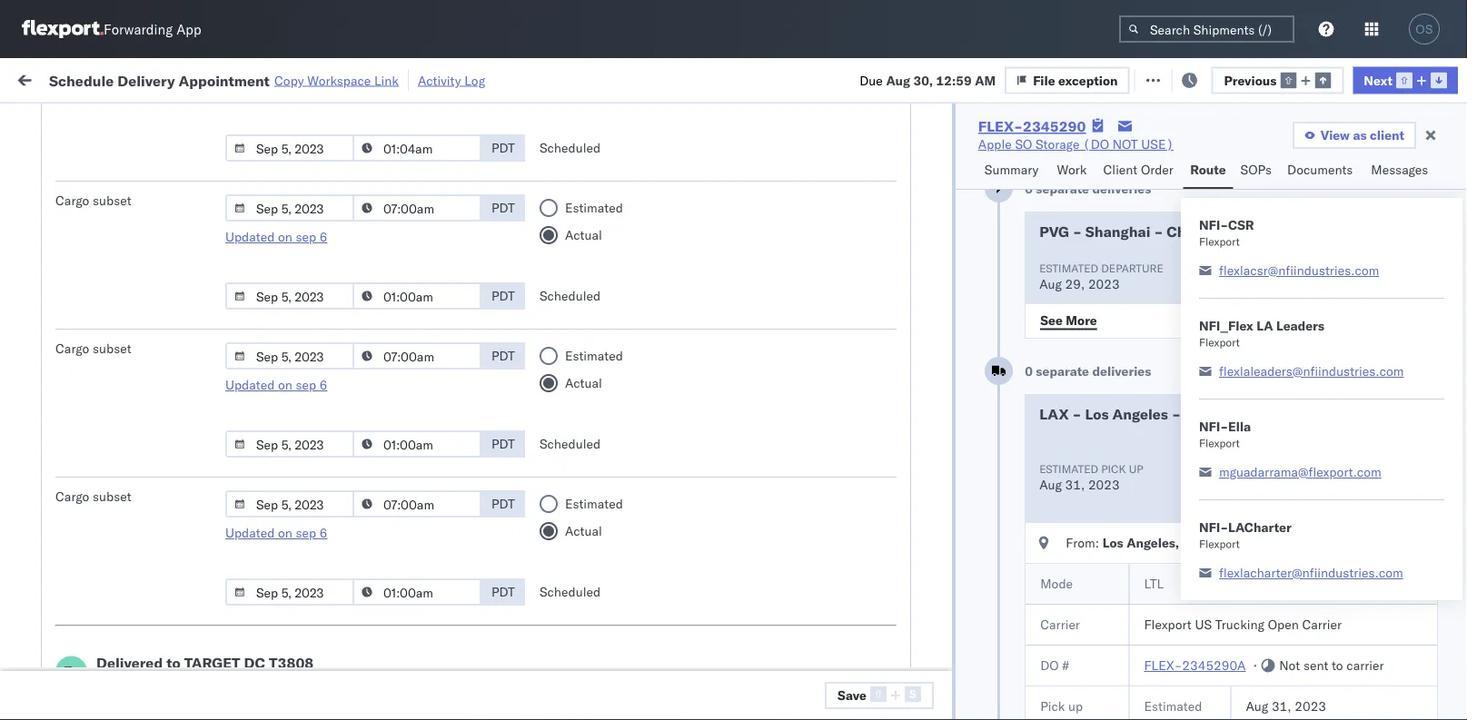 Task type: locate. For each thing, give the bounding box(es) containing it.
pdt for -- : -- -- text box related to first mmm d, yyyy text box from the bottom of the page
[[491, 584, 515, 600]]

client left order
[[1103, 162, 1138, 178]]

am for 10:58 am mdt, jul 26, 2023
[[331, 131, 352, 147]]

2 vertical spatial schedule pickup from los angeles, ca
[[42, 641, 245, 675]]

-- for bookings test consignee
[[1419, 131, 1435, 147]]

1 lagerfeld from the top
[[974, 491, 1029, 507]]

container numbers
[[1301, 141, 1349, 169]]

am for 12:59 am mst, feb 28, 2023
[[331, 371, 352, 387]]

pdt for second mmm d, yyyy text box from the bottom of the page's -- : -- -- text box
[[491, 496, 515, 512]]

0 vertical spatial sep
[[296, 229, 316, 245]]

mmm d, yyyy text field up "3:59"
[[225, 431, 354, 458]]

am up flex-2345290 link
[[975, 72, 996, 88]]

test for 12:00 am mdt, aug 19, 2023
[[858, 171, 882, 187]]

11, for jun
[[405, 531, 425, 547]]

integration test account - karl lagerfeld for flex-2130383
[[792, 531, 1029, 547]]

2 updated on sep 6 button from the top
[[225, 377, 327, 393]]

-- : -- -- text field for second mmm d, yyyy text box from the top
[[352, 431, 481, 458]]

confirm down workitem
[[42, 170, 88, 186]]

next button
[[1353, 67, 1458, 94]]

-- : -- -- text field for first mmm d, yyyy text box from the top of the page
[[352, 283, 481, 310]]

shanghai pudong international airport down 90045-
[[1119, 571, 1341, 587]]

confirm up schiphol,
[[38, 481, 85, 497]]

0 vertical spatial lax - los angeles - ca
[[1253, 223, 1419, 241]]

2 fcl from the top
[[596, 331, 620, 347]]

container
[[1301, 141, 1349, 155]]

205 on track
[[417, 70, 491, 86]]

file down search shipments (/) text field on the top
[[1158, 70, 1180, 86]]

0 horizontal spatial exception
[[1058, 72, 1118, 88]]

clearance up delivered to target dc t3808
[[141, 601, 199, 617]]

1 air from the top
[[556, 171, 572, 187]]

1 nfi- from the top
[[1199, 217, 1228, 233]]

flex-2345290 button
[[974, 247, 1101, 272], [974, 247, 1101, 272], [974, 686, 1101, 712], [974, 686, 1101, 712]]

documents
[[1287, 162, 1353, 178], [42, 539, 107, 555], [42, 619, 107, 635]]

flex-2342348
[[1003, 571, 1097, 587]]

delivery
[[1315, 462, 1365, 476]]

flex-1857563
[[1003, 211, 1097, 227]]

mdt, for 12:00
[[355, 171, 387, 187]]

flex-2389690
[[1003, 411, 1097, 427]]

flexport
[[1199, 235, 1240, 248], [1199, 336, 1240, 349], [1253, 405, 1311, 423], [1199, 436, 1240, 450], [1199, 537, 1240, 551], [1144, 617, 1192, 633]]

31,
[[1065, 477, 1085, 493], [1272, 699, 1291, 714]]

2 vertical spatial 2345290
[[1042, 691, 1097, 707]]

unknown for schedule pickup from los angeles international airport
[[293, 211, 350, 227]]

2 updated on sep 6 from the top
[[225, 377, 327, 393]]

schedule delivery appointment link
[[38, 249, 220, 268], [42, 409, 223, 427]]

from inside "link"
[[112, 330, 139, 346]]

flex-1889408 button
[[974, 646, 1101, 672], [974, 646, 1101, 672]]

client up save button
[[862, 611, 896, 627]]

confirm pickup from los angeles, ca
[[20, 330, 236, 346]]

0 vertical spatial 11,
[[405, 531, 425, 547]]

2 upload from the top
[[42, 570, 83, 586]]

MMM D, YYYY text field
[[225, 283, 354, 310], [225, 431, 354, 458], [225, 491, 354, 518], [225, 579, 354, 606]]

customs inside button
[[86, 601, 137, 617]]

bookings for flex-1919146
[[792, 131, 845, 147]]

airport down sent on the bottom right of page
[[1300, 691, 1341, 707]]

upload for 1:00 am mdt, sep 11, 2023
[[42, 601, 83, 617]]

csr
[[1228, 217, 1254, 233]]

1 vertical spatial updated on sep 6 button
[[225, 377, 327, 393]]

2 schedule pickup from los angeles, ca from the top
[[42, 441, 245, 475]]

am down 4:00 pm mdt, jun 11, 2023
[[331, 571, 352, 587]]

2 upload customs clearance documents from the top
[[42, 601, 199, 635]]

ca down messages 'button'
[[1398, 223, 1419, 241]]

updated on sep 6 for updated on sep 6 button related to first mmm d, yyyy text box from the bottom of the page
[[225, 525, 327, 541]]

clearance inside button
[[141, 601, 199, 617]]

work right import
[[197, 70, 229, 86]]

bookings test consignee down 'integration test account - on ag'
[[792, 451, 937, 467]]

0 vertical spatial schedule delivery appointment
[[38, 250, 220, 266]]

sep for apple so storage (do not use)
[[390, 571, 413, 587]]

2 lagerfeld from the top
[[974, 531, 1029, 547]]

1 sep from the top
[[296, 229, 316, 245]]

9,
[[410, 491, 422, 507]]

bookings test consignee down west
[[792, 371, 937, 387]]

0 vertical spatial bookings test consignee
[[792, 131, 937, 147]]

numbers inside 'exception: missing bill of lading numbers'
[[38, 139, 91, 155]]

upload customs clearance documents for second upload customs clearance documents link from the bottom of the page
[[42, 521, 199, 555]]

6 down "3:59"
[[320, 525, 327, 541]]

summary button
[[977, 154, 1050, 189]]

shanghai pudong international airport down nfi-csr flexport
[[1119, 251, 1341, 267]]

7 ocean fcl from the top
[[556, 651, 620, 667]]

mdt, left jul on the left top
[[355, 131, 387, 147]]

shanghai, china up ltl
[[1119, 531, 1214, 547]]

0 vertical spatial mmm d, yyyy text field
[[225, 134, 354, 162]]

flexport down "csr"
[[1199, 235, 1240, 248]]

1 shanghai, from the top
[[1119, 131, 1177, 147]]

integration test account - karl lagerfeld for flex-2130497
[[792, 491, 1029, 507]]

0
[[1025, 181, 1033, 197], [1025, 363, 1033, 379]]

updated on sep 6 button
[[225, 229, 327, 245], [225, 377, 327, 393], [225, 525, 327, 541]]

1 cargo subset from the top
[[55, 193, 131, 208]]

1 6 from the top
[[320, 229, 327, 245]]

aug 31, 2023
[[1246, 699, 1326, 714]]

4 scheduled from the top
[[539, 584, 601, 600]]

up
[[1129, 462, 1143, 476], [1068, 699, 1083, 714]]

1 vertical spatial sep
[[390, 571, 413, 587]]

pdt for -- : -- -- text box associated with second mmm d, yyyy text box from the top
[[491, 436, 515, 452]]

-- for apple so storage (do not use)
[[1419, 691, 1435, 707]]

1 fcl from the top
[[596, 131, 620, 147]]

5 shanghai, china from the top
[[1119, 651, 1214, 667]]

bookings test consignee for flex-1919146
[[792, 131, 937, 147]]

to left "target"
[[166, 654, 180, 672]]

3 schedule pickup from los angeles, ca link from the top
[[42, 640, 258, 676]]

mdt, for 12:59
[[355, 571, 387, 587]]

1 vertical spatial upload customs clearance documents link
[[42, 600, 258, 636]]

confirm for confirm pickup from los angeles, ca
[[20, 330, 66, 346]]

--
[[1419, 131, 1435, 147], [1419, 171, 1435, 187], [1419, 291, 1435, 307], [1119, 371, 1135, 387], [1419, 491, 1435, 507], [1419, 611, 1435, 627], [792, 651, 808, 667], [1419, 651, 1435, 667], [1419, 691, 1435, 707]]

1 vertical spatial schedule pickup from los angeles, ca link
[[42, 440, 258, 476]]

pdt for -- : -- -- text box for first mmm d, yyyy text box from the top of the page
[[491, 288, 515, 304]]

do
[[1040, 658, 1059, 674]]

0 horizontal spatial lax - los angeles - ca
[[1039, 405, 1205, 423]]

pickup inside 'confirm pickup from amsterdam airport schiphol, haarlemmermeer, netherlands'
[[88, 481, 127, 497]]

-- : -- -- text field
[[352, 134, 481, 162], [352, 194, 481, 222], [352, 283, 481, 310], [352, 342, 481, 370], [352, 431, 481, 458], [352, 491, 481, 518], [352, 579, 481, 606]]

2 integration from the top
[[792, 411, 855, 427]]

test for 1:00 am mdt, sep 11, 2023
[[834, 611, 858, 627]]

flex id
[[974, 149, 1008, 162]]

los down confirm pickup from los angeles, ca button
[[171, 361, 192, 377]]

1 horizontal spatial file exception
[[1158, 70, 1242, 86]]

forwarding
[[104, 20, 173, 38]]

file exception up 1919146
[[1033, 72, 1118, 88]]

1 vertical spatial schedule delivery appointment link
[[42, 409, 223, 427]]

updated on sep 6 for updated on sep 6 button associated with second mmm d, yyyy text box from the top
[[225, 377, 327, 393]]

integration for flex-2389690
[[792, 411, 855, 427]]

from down the airport,
[[112, 330, 139, 346]]

2 vertical spatial cargo subset
[[55, 489, 131, 505]]

2 shanghai, from the top
[[1119, 331, 1177, 347]]

1 vertical spatial 30,
[[1278, 276, 1298, 292]]

1 vertical spatial subset
[[93, 341, 131, 357]]

exception up 1919146
[[1058, 72, 1118, 88]]

lacharter
[[1228, 520, 1291, 535]]

suitsupply
[[948, 171, 1009, 187]]

flex-2318886 button
[[974, 606, 1101, 632], [974, 606, 1101, 632]]

mmm d, yyyy text field up 4:00
[[225, 491, 354, 518]]

yantian
[[1119, 451, 1162, 467]]

nfi- inside nfi-ella flexport
[[1199, 419, 1228, 435]]

1 shanghai pudong international airport from the top
[[1119, 251, 1341, 267]]

-- : -- -- text field for updated on sep 6 button related to first mmm d, yyyy text box from the top of the page's mmm d, yyyy text field
[[352, 194, 481, 222]]

schedule delivery appointment link down confirm pickup from los angeles, ca button
[[42, 409, 223, 427]]

mmm d, yyyy text field right spain
[[225, 283, 354, 310]]

3 account from the top
[[885, 491, 933, 507]]

from up "madrid,"
[[141, 281, 168, 297]]

1 vertical spatial 6
[[320, 377, 327, 393]]

1 bookings from the top
[[792, 131, 845, 147]]

0 vertical spatial of
[[173, 121, 184, 137]]

pudong down ca,
[[1176, 571, 1220, 587]]

am right 12:00
[[331, 171, 352, 187]]

sep inside estimated delivery sep 1, 2023 4 contacts
[[1253, 477, 1275, 493]]

2 karl from the top
[[948, 531, 971, 547]]

0 down summary
[[1025, 181, 1033, 197]]

schedule delivery appointment button down confirm pickup from los angeles, ca button
[[42, 409, 223, 429]]

aug down flex-1893088
[[1039, 477, 1062, 493]]

schedule pickup from los angeles, ca up "haarlemmermeer,"
[[42, 441, 245, 475]]

4 contacts button
[[1253, 494, 1319, 512]]

2 bookings test consignee from the top
[[792, 371, 937, 387]]

0 vertical spatial pm
[[323, 491, 343, 507]]

0 vertical spatial lagerfeld
[[974, 491, 1029, 507]]

confirm inside confirm pickup from los angeles, ca "link"
[[20, 330, 66, 346]]

china for flex-1889408
[[1180, 651, 1214, 667]]

schedule delivery appointment down confirm pickup from los angeles, ca button
[[42, 410, 223, 426]]

1 upload customs clearance documents from the top
[[42, 521, 199, 555]]

2 nfi- from the top
[[1199, 419, 1228, 435]]

file exception down search shipments (/) text field on the top
[[1158, 70, 1242, 86]]

2023 down pick
[[1088, 477, 1120, 493]]

2 vertical spatial cargo
[[55, 489, 89, 505]]

sep
[[1253, 477, 1275, 493], [390, 571, 413, 587], [382, 611, 405, 627]]

4 shanghai, china from the top
[[1119, 611, 1214, 627]]

trucking
[[1215, 617, 1265, 633]]

1 horizontal spatial xiaoyu
[[792, 611, 831, 627]]

lax
[[1253, 223, 1282, 241], [1039, 405, 1069, 423]]

11,
[[405, 531, 425, 547], [408, 611, 428, 627]]

5 pdt from the top
[[491, 436, 515, 452]]

schedule delivery appointment for the bottommost schedule delivery appointment link
[[42, 410, 223, 426]]

11, right jun
[[405, 531, 425, 547]]

flex-1919146 button
[[974, 127, 1101, 152], [974, 127, 1101, 152]]

2023 down sent on the bottom right of page
[[1295, 699, 1326, 714]]

1 horizontal spatial lax
[[1253, 223, 1282, 241]]

3 integration from the top
[[792, 491, 855, 507]]

consignee up integration test account - suitsupply
[[876, 131, 937, 147]]

schedule pickup from los angeles, ca link
[[42, 360, 258, 397], [42, 440, 258, 476], [42, 640, 258, 676]]

customs for second upload customs clearance documents link from the bottom of the page
[[86, 521, 137, 537]]

3 mmm d, yyyy text field from the top
[[225, 342, 354, 370]]

test for 12:59 am mst, feb 28, 2023
[[849, 371, 873, 387]]

pickup
[[99, 201, 138, 217], [99, 281, 138, 297], [70, 330, 109, 346], [99, 361, 138, 377], [99, 441, 138, 457], [88, 481, 127, 497], [99, 641, 138, 657]]

nfi- inside nfi-csr flexport
[[1199, 217, 1228, 233]]

2 bookings from the top
[[792, 371, 845, 387]]

international down 5803,
[[1223, 571, 1297, 587]]

1 vertical spatial mode
[[1040, 576, 1073, 592]]

0 horizontal spatial carrier
[[1040, 617, 1080, 633]]

updated on sep 6 button for first mmm d, yyyy text box from the bottom of the page
[[225, 525, 327, 541]]

pickup inside "link"
[[70, 330, 109, 346]]

1 vertical spatial nfi-
[[1199, 419, 1228, 435]]

mdt, for 4:00
[[346, 531, 378, 547]]

from up amsterdam
[[141, 441, 168, 457]]

2 0 separate deliveries from the top
[[1025, 363, 1151, 379]]

0 vertical spatial separate
[[1036, 181, 1089, 197]]

2 customs from the top
[[86, 601, 137, 617]]

nfi- for csr
[[1199, 217, 1228, 233]]

shanghai, china down departure
[[1119, 331, 1214, 347]]

flexport inside nfi-lacharter flexport
[[1199, 537, 1240, 551]]

3 updated from the top
[[225, 525, 275, 541]]

1 vandelay from the left
[[674, 331, 726, 347]]

china
[[1180, 131, 1214, 147], [1167, 223, 1208, 241], [1180, 331, 1214, 347], [1180, 531, 1214, 547], [1180, 611, 1214, 627], [1180, 651, 1214, 667]]

karl
[[948, 491, 971, 507], [948, 531, 971, 547]]

2 vertical spatial mmm d, yyyy text field
[[225, 342, 354, 370]]

flex-2345290 down do
[[1003, 691, 1097, 707]]

lax - los angeles - ca up arrival
[[1253, 223, 1419, 241]]

cargo subset
[[55, 193, 131, 208], [55, 341, 131, 357], [55, 489, 131, 505]]

6 left mst,
[[320, 377, 327, 393]]

client inside button
[[1103, 162, 1138, 178]]

target
[[184, 654, 240, 672]]

12:59
[[936, 72, 972, 88], [293, 371, 328, 387], [293, 571, 328, 587]]

0 horizontal spatial file exception
[[1033, 72, 1118, 88]]

2 vertical spatial updated
[[225, 525, 275, 541]]

0 vertical spatial schedule pickup from los angeles, ca
[[42, 361, 245, 395]]

0 vertical spatial updated on sep 6 button
[[225, 229, 327, 245]]

0 horizontal spatial numbers
[[38, 139, 91, 155]]

flex-2342348 button
[[974, 566, 1101, 592], [974, 566, 1101, 592]]

bookings test consignee for flex-1919147
[[792, 371, 937, 387]]

angeles up delivery
[[1342, 405, 1398, 423]]

3 air from the top
[[556, 291, 572, 307]]

deadline button
[[283, 144, 465, 163]]

xiaoyu test client up 'save'
[[792, 611, 896, 627]]

upload customs clearance documents up upload proof of delivery
[[42, 521, 199, 555]]

file
[[1158, 70, 1180, 86], [1033, 72, 1055, 88]]

1 horizontal spatial work
[[1057, 162, 1087, 178]]

1 consignee from the top
[[876, 131, 937, 147]]

appointment for top schedule delivery appointment link
[[145, 250, 220, 266]]

batch action
[[1366, 70, 1445, 86]]

1 vertical spatial schedule pickup from los angeles, ca
[[42, 441, 245, 475]]

mmm d, yyyy text field up the 1:00
[[225, 579, 354, 606]]

consignee up 'integration test account - on ag'
[[876, 371, 937, 387]]

1662119
[[1042, 331, 1097, 347]]

2 vertical spatial appointment
[[149, 410, 223, 426]]

on
[[444, 70, 459, 86], [278, 229, 292, 245], [278, 377, 292, 393], [278, 525, 292, 541]]

ocean fcl for flex-2130383
[[556, 531, 620, 547]]

los down "madrid,"
[[142, 330, 162, 346]]

angeles, for schedule pickup from los angeles, ca link corresponding to unknown
[[195, 441, 245, 457]]

0 vertical spatial work
[[197, 70, 229, 86]]

6 down 12:00
[[320, 229, 327, 245]]

from inside 'confirm pickup from amsterdam airport schiphol, haarlemmermeer, netherlands'
[[130, 481, 157, 497]]

app
[[176, 20, 201, 38]]

3 cargo subset from the top
[[55, 489, 131, 505]]

2 vertical spatial updated on sep 6
[[225, 525, 327, 541]]

flex-2130383 button
[[974, 526, 1101, 552], [974, 526, 1101, 552]]

1 horizontal spatial file
[[1158, 70, 1180, 86]]

pdt for -- : -- -- text box associated with updated on sep 6 button associated with second mmm d, yyyy text box from the top's mmm d, yyyy text field
[[491, 348, 515, 364]]

2 horizontal spatial client
[[1103, 162, 1138, 178]]

forwarding app
[[104, 20, 201, 38]]

1 customs from the top
[[86, 521, 137, 537]]

0 vertical spatial 12:59
[[936, 72, 972, 88]]

-- : -- -- text field for second mmm d, yyyy text box from the bottom of the page
[[352, 491, 481, 518]]

client
[[1103, 162, 1138, 178], [743, 611, 778, 627], [862, 611, 896, 627]]

2 vertical spatial bookings
[[792, 451, 845, 467]]

xiaoyu test client up "bosch ocean test"
[[674, 611, 778, 627]]

sep down 12:59 am mdt, sep 15, 2023
[[382, 611, 405, 627]]

2 pudong from the top
[[1176, 491, 1220, 507]]

1 vertical spatial sep
[[296, 377, 316, 393]]

2 pm from the top
[[323, 531, 343, 547]]

2 vertical spatial 12:59
[[293, 571, 328, 587]]

1 karl from the top
[[948, 491, 971, 507]]

3 updated on sep 6 button from the top
[[225, 525, 327, 541]]

documents button
[[1280, 154, 1364, 189]]

contacts
[[1265, 495, 1318, 511]]

exception: missing bill of lading numbers button
[[38, 120, 273, 159]]

1 vertical spatial 12:59
[[293, 371, 328, 387]]

0 vertical spatial flex-2345290
[[978, 117, 1086, 135]]

shanghai pudong international airport up nfi-lacharter flexport
[[1119, 491, 1341, 507]]

1 updated on sep 6 button from the top
[[225, 229, 327, 245]]

schedule pickup from los angeles, ca link down confirm pickup from los angeles, ca button
[[42, 360, 258, 397]]

aug right 'due'
[[886, 72, 910, 88]]

cargo subset down the airport,
[[55, 341, 131, 357]]

11, for sep
[[408, 611, 428, 627]]

1 -- : -- -- text field from the top
[[352, 134, 481, 162]]

1 vertical spatial confirm
[[20, 330, 66, 346]]

mdt, for 10:58
[[355, 131, 387, 147]]

client up "bosch ocean test"
[[743, 611, 778, 627]]

2345290 up flex id button
[[1023, 117, 1086, 135]]

nfi- inside nfi-lacharter flexport
[[1199, 520, 1228, 535]]

4 -- : -- -- text field from the top
[[352, 342, 481, 370]]

flexport inside nfi-ella flexport
[[1199, 436, 1240, 450]]

0 horizontal spatial of
[[121, 570, 132, 586]]

0 horizontal spatial xiaoyu
[[674, 611, 713, 627]]

2 vertical spatial confirm
[[38, 481, 85, 497]]

work
[[52, 66, 99, 91]]

schedule pickup from los angeles, ca down upload customs clearance documents button
[[42, 641, 245, 675]]

fcl for flex-2130383
[[596, 531, 620, 547]]

angeles up yantian
[[1112, 405, 1168, 423]]

1 vertical spatial customs
[[86, 601, 137, 617]]

0 vertical spatial nfi-
[[1199, 217, 1228, 233]]

of right bill
[[173, 121, 184, 137]]

2 scheduled from the top
[[539, 288, 601, 304]]

2 resize handle column header from the left
[[461, 141, 483, 720]]

3 shanghai, china from the top
[[1119, 531, 1214, 547]]

angeles, inside "link"
[[166, 330, 216, 346]]

ocean fcl for flex-1662119
[[556, 331, 620, 347]]

carrier up 1889408
[[1040, 617, 1080, 633]]

1 vertical spatial upload
[[42, 570, 83, 586]]

nfi- for lacharter
[[1199, 520, 1228, 535]]

1 vertical spatial pm
[[323, 531, 343, 547]]

1 horizontal spatial of
[[173, 121, 184, 137]]

lading
[[187, 121, 226, 137]]

0 vertical spatial 0 separate deliveries
[[1025, 181, 1151, 197]]

0 vertical spatial mode
[[556, 149, 584, 162]]

MMM D, YYYY text field
[[225, 134, 354, 162], [225, 194, 354, 222], [225, 342, 354, 370]]

los inside flexport los angeles warehouse
[[1315, 405, 1339, 423]]

5 air from the top
[[556, 571, 572, 587]]

airport down united
[[1300, 571, 1341, 587]]

estimated inside estimated pick up aug 31, 2023
[[1039, 462, 1098, 476]]

2 separate from the top
[[1036, 363, 1089, 379]]

lagerfeld for flex-2130497
[[974, 491, 1029, 507]]

12:59 left mst,
[[293, 371, 328, 387]]

1 vertical spatial appointment
[[145, 250, 220, 266]]

1 vertical spatial schedule delivery appointment
[[42, 410, 223, 426]]

1 vertical spatial cargo subset
[[55, 341, 131, 357]]

2 vertical spatial documents
[[42, 619, 107, 635]]

sops
[[1240, 162, 1272, 178]]

consignee for flex-1919146
[[876, 131, 937, 147]]

schedule delivery appointment up schedule pickup from madrid– barajas airport, madrid, spain at the top left of page
[[38, 250, 220, 266]]

7 -- : -- -- text field from the top
[[352, 579, 481, 606]]

1 horizontal spatial exception
[[1183, 70, 1242, 86]]

of inside 'exception: missing bill of lading numbers'
[[173, 121, 184, 137]]

pdt
[[491, 140, 515, 156], [491, 200, 515, 216], [491, 288, 515, 304], [491, 348, 515, 364], [491, 436, 515, 452], [491, 496, 515, 512], [491, 584, 515, 600]]

2 cargo from the top
[[55, 341, 89, 357]]

5 fcl from the top
[[596, 531, 620, 547]]

schedule delivery appointment for top schedule delivery appointment link
[[38, 250, 220, 266]]

integration test account - suitsupply
[[792, 171, 1009, 187]]

numbers down the exception: on the top of page
[[38, 139, 91, 155]]

airport
[[119, 219, 159, 235], [1300, 251, 1341, 267], [230, 481, 270, 497], [1300, 491, 1341, 507], [1300, 571, 1341, 587], [1300, 691, 1341, 707]]

fcl for flex-1893088
[[596, 451, 620, 467]]

barajas
[[42, 299, 85, 315]]

airport down "confirm delivery" "button"
[[119, 219, 159, 235]]

karl left flex-2130383
[[948, 531, 971, 547]]

3 bookings from the top
[[792, 451, 845, 467]]

0 vertical spatial updated
[[225, 229, 275, 245]]

12:59 for ocean fcl
[[293, 371, 328, 387]]

6 fcl from the top
[[596, 611, 620, 627]]

1 vertical spatial 0 separate deliveries
[[1025, 363, 1151, 379]]

delivery up bill
[[117, 71, 175, 89]]

confirm inside 'confirm pickup from amsterdam airport schiphol, haarlemmermeer, netherlands'
[[38, 481, 85, 497]]

2023 inside the estimated departure aug 29, 2023
[[1088, 276, 1120, 292]]

of inside the "upload proof of delivery" link
[[121, 570, 132, 586]]

1 vertical spatial up
[[1068, 699, 1083, 714]]

from down the workitem button
[[141, 201, 168, 217]]

pdt for -- : -- -- text box for updated on sep 6 button related to first mmm d, yyyy text box from the top of the page's mmm d, yyyy text field
[[491, 200, 515, 216]]

flexport los angeles warehouse
[[1253, 405, 1398, 441]]

0 horizontal spatial lax
[[1039, 405, 1069, 423]]

3 ocean fcl from the top
[[556, 371, 620, 387]]

3 updated on sep 6 from the top
[[225, 525, 327, 541]]

pickup inside schedule pickup from madrid– barajas airport, madrid, spain
[[99, 281, 138, 297]]

mode right snooze
[[556, 149, 584, 162]]

aug inside estimated arrival aug 30, 2023
[[1253, 276, 1275, 292]]

1 vertical spatial bookings test consignee
[[792, 371, 937, 387]]

4 unknown from the top
[[293, 451, 350, 467]]

delivery inside button
[[135, 570, 182, 586]]

2 mmm d, yyyy text field from the top
[[225, 194, 354, 222]]

pudong up ca,
[[1176, 491, 1220, 507]]

flex-2345290 up flex id button
[[978, 117, 1086, 135]]

4 resize handle column header from the left
[[643, 141, 665, 720]]

4:00
[[293, 531, 320, 547]]

0 horizontal spatial xiaoyu test client
[[674, 611, 778, 627]]

1 horizontal spatial up
[[1129, 462, 1143, 476]]

4 air from the top
[[556, 491, 572, 507]]

flex-2345290a button
[[1144, 658, 1246, 674]]

cargo subset down "confirm delivery" "button"
[[55, 193, 131, 208]]

schedule pickup from los angeles international airport
[[42, 201, 241, 235]]

estimated pick up aug 31, 2023
[[1039, 462, 1143, 493]]

sep down 12:00
[[296, 229, 316, 245]]

1 vertical spatial mmm d, yyyy text field
[[225, 194, 354, 222]]

1 vertical spatial cargo
[[55, 341, 89, 357]]

pdt for -- : -- -- text box associated with third mmm d, yyyy text field from the bottom
[[491, 140, 515, 156]]

1 updated on sep 6 from the top
[[225, 229, 327, 245]]

2 vertical spatial sep
[[382, 611, 405, 627]]

0 horizontal spatial mode
[[556, 149, 584, 162]]

schedule pickup from los angeles, ca down confirm pickup from los angeles, ca button
[[42, 361, 245, 395]]

sep down "3:59"
[[296, 525, 316, 541]]

do #
[[1040, 658, 1069, 674]]

1 horizontal spatial xiaoyu test client
[[792, 611, 896, 627]]

2023 right 28,
[[438, 371, 469, 387]]

schedule pickup from los angeles, ca link for unknown
[[42, 440, 258, 476]]

-- : -- -- text field for updated on sep 6 button associated with second mmm d, yyyy text box from the top's mmm d, yyyy text field
[[352, 342, 481, 370]]

0 vertical spatial consignee
[[876, 131, 937, 147]]

sep up 4
[[1253, 477, 1275, 493]]

upload proof of delivery button
[[42, 569, 182, 589]]

0 vertical spatial 6
[[320, 229, 327, 245]]

1 horizontal spatial vandelay
[[792, 331, 845, 347]]

2 6 from the top
[[320, 377, 327, 393]]

2389690
[[1042, 411, 1097, 427]]

nfi-lacharter flexport
[[1199, 520, 1291, 551]]

estimated inside estimated arrival aug 30, 2023
[[1253, 261, 1312, 275]]

upload customs clearance documents inside button
[[42, 601, 199, 635]]

1 vertical spatial updated on sep 6
[[225, 377, 327, 393]]

departure
[[1119, 149, 1169, 162]]

xiaoyu
[[674, 611, 713, 627], [792, 611, 831, 627]]

pm right "3:59"
[[323, 491, 343, 507]]

shanghai down flex-2345290a button
[[1119, 691, 1173, 707]]

mmm d, yyyy text field for updated on sep 6 button associated with second mmm d, yyyy text box from the top
[[225, 342, 354, 370]]

mdt,
[[355, 131, 387, 147], [355, 171, 387, 187], [346, 491, 378, 507], [346, 531, 378, 547], [355, 571, 387, 587], [347, 611, 379, 627]]

2 integration test account - karl lagerfeld from the top
[[792, 531, 1029, 547]]

6 -- : -- -- text field from the top
[[352, 491, 481, 518]]

3 shanghai, from the top
[[1119, 531, 1177, 547]]

3 upload from the top
[[42, 601, 83, 617]]

1 vertical spatial updated
[[225, 377, 275, 393]]

flexport inside flexport los angeles warehouse
[[1253, 405, 1311, 423]]

flex-2345290 down the pvg
[[1003, 251, 1097, 267]]

2 vertical spatial updated on sep 6 button
[[225, 525, 327, 541]]

0 vertical spatial schedule pickup from los angeles, ca link
[[42, 360, 258, 397]]

mdt, left jun
[[346, 531, 378, 547]]

view as client
[[1321, 127, 1404, 143]]

fcl for flex-1889408
[[596, 651, 620, 667]]

am right the 1:00
[[323, 611, 344, 627]]

resize handle column header
[[260, 141, 282, 720], [461, 141, 483, 720], [525, 141, 547, 720], [643, 141, 665, 720], [761, 141, 783, 720], [943, 141, 965, 720], [1088, 141, 1110, 720], [1270, 141, 1292, 720], [1388, 141, 1410, 720], [1434, 141, 1456, 720]]

los
[[171, 201, 192, 217], [1119, 211, 1140, 227], [1298, 223, 1322, 241], [142, 330, 162, 346], [171, 361, 192, 377], [1085, 405, 1109, 423], [1315, 405, 1339, 423], [171, 441, 192, 457], [1103, 535, 1123, 551], [171, 641, 192, 657]]

3 6 from the top
[[320, 525, 327, 541]]

angeles, for schedule pickup from los angeles, ca link corresponding to 12:59 am mst, feb 28, 2023
[[195, 361, 245, 377]]

ocean fcl for flex-1893088
[[556, 451, 620, 467]]

1:00
[[293, 611, 320, 627]]

2 deliveries from the top
[[1092, 363, 1151, 379]]

1 subset from the top
[[93, 193, 131, 208]]

1 carrier from the left
[[1040, 617, 1080, 633]]

3 scheduled from the top
[[539, 436, 601, 452]]

mdt, down the deadline button
[[355, 171, 387, 187]]

karl for flex-2130383
[[948, 531, 971, 547]]

flex-2258423
[[1003, 291, 1097, 307]]

1 account from the top
[[885, 171, 933, 187]]

air for 15,
[[556, 571, 572, 587]]

1 vertical spatial bookings
[[792, 371, 845, 387]]

ocean fcl for flex-1889408
[[556, 651, 620, 667]]

1919146
[[1042, 131, 1097, 147]]

flex-2389690 button
[[974, 407, 1101, 432], [974, 407, 1101, 432]]

0 vertical spatial documents
[[1287, 162, 1353, 178]]

2 vertical spatial schedule pickup from los angeles, ca link
[[42, 640, 258, 676]]

documents down proof
[[42, 619, 107, 635]]

separate
[[1036, 181, 1089, 197], [1036, 363, 1089, 379]]

angeles inside flexport los angeles warehouse
[[1342, 405, 1398, 423]]

30,
[[913, 72, 933, 88], [1278, 276, 1298, 292]]

clearance
[[141, 521, 199, 537], [141, 601, 199, 617]]

unknown for schedule pickup from madrid– barajas airport, madrid, spain
[[293, 291, 350, 307]]

messages
[[1371, 162, 1428, 178]]

-- for integration test account - karl lagerfeld
[[1419, 491, 1435, 507]]

6 ocean fcl from the top
[[556, 611, 620, 627]]

0 vertical spatial customs
[[86, 521, 137, 537]]

confirm inside confirm delivery link
[[42, 170, 88, 186]]

nfi- for ella
[[1199, 419, 1228, 435]]

0 vertical spatial 0
[[1025, 181, 1033, 197]]

0 vertical spatial karl
[[948, 491, 971, 507]]

china for flex-1662119
[[1180, 331, 1214, 347]]

apple so storage (do not use) link
[[978, 135, 1174, 154]]

confirm down barajas
[[20, 330, 66, 346]]

cargo subset up netherlands
[[55, 489, 131, 505]]

0 horizontal spatial client
[[743, 611, 778, 627]]



Task type: vqa. For each thing, say whether or not it's contained in the screenshot.
"Schedule Pickup from London Heathrow Airport, United Kingdom" on the bottom of page
no



Task type: describe. For each thing, give the bounding box(es) containing it.
delivery up schedule pickup from madrid– barajas airport, madrid, spain at the top left of page
[[95, 250, 142, 266]]

aug down •
[[1246, 699, 1268, 714]]

2023 right 19,
[[440, 171, 472, 187]]

save
[[838, 687, 866, 703]]

port
[[1172, 149, 1192, 162]]

international down "csr"
[[1223, 251, 1297, 267]]

am for 12:00 am mdt, aug 19, 2023
[[331, 171, 352, 187]]

2 shanghai pudong international airport from the top
[[1119, 491, 1341, 507]]

pick
[[1040, 699, 1065, 714]]

1 vertical spatial documents
[[42, 539, 107, 555]]

1 updated from the top
[[225, 229, 275, 245]]

international inside the schedule pickup from los angeles international airport
[[42, 219, 115, 235]]

am for 1:00 am mdt, sep 11, 2023
[[323, 611, 344, 627]]

2258423
[[1042, 291, 1097, 307]]

31, inside estimated pick up aug 31, 2023
[[1065, 477, 1085, 493]]

pm for 4:00
[[323, 531, 343, 547]]

2 carrier from the left
[[1302, 617, 1342, 633]]

appointment for the bottommost schedule delivery appointment link
[[149, 410, 223, 426]]

pm for 3:59
[[323, 491, 343, 507]]

schedule pickup from los angeles, ca link for 12:59 am mst, feb 28, 2023
[[42, 360, 258, 397]]

test for unknown
[[849, 451, 873, 467]]

aug inside the estimated departure aug 29, 2023
[[1039, 276, 1062, 292]]

1 0 separate deliveries from the top
[[1025, 181, 1151, 197]]

ca right kaohsiung,
[[1184, 405, 1205, 423]]

estimated inside the estimated departure aug 29, 2023
[[1039, 261, 1098, 275]]

account for flex-2130383
[[885, 531, 933, 547]]

5 unknown from the top
[[293, 651, 350, 667]]

los right the from:
[[1103, 535, 1123, 551]]

2023 inside estimated arrival aug 30, 2023
[[1302, 276, 1333, 292]]

0 vertical spatial schedule delivery appointment button
[[38, 249, 220, 269]]

3 consignee from the top
[[876, 451, 937, 467]]

estimated inside estimated delivery sep 1, 2023 4 contacts
[[1253, 462, 1312, 476]]

schedule pickup from los angeles international airport link
[[42, 200, 258, 237]]

shanghai up departure
[[1085, 223, 1150, 241]]

1 integration from the top
[[792, 171, 855, 187]]

pvg - shanghai - china
[[1039, 223, 1208, 241]]

2023 inside estimated delivery sep 1, 2023 4 contacts
[[1293, 477, 1325, 493]]

shanghai, china for 2318886
[[1119, 611, 1214, 627]]

dc
[[244, 654, 265, 672]]

os button
[[1403, 8, 1445, 50]]

1 resize handle column header from the left
[[260, 141, 282, 720]]

unknown for schedule pickup from los angeles, ca
[[293, 451, 350, 467]]

la
[[1257, 318, 1273, 334]]

schedule pickup from los angeles, ca for 12:59 am mst, feb 28, 2023
[[42, 361, 245, 395]]

1 vertical spatial flex-2345290
[[1003, 251, 1097, 267]]

2 air from the top
[[556, 211, 572, 227]]

2 mmm d, yyyy text field from the top
[[225, 431, 354, 458]]

schedule delivery appointment copy workspace link
[[49, 71, 399, 89]]

los inside "link"
[[142, 330, 162, 346]]

mdt, for 3:59
[[346, 491, 378, 507]]

1 cargo from the top
[[55, 193, 89, 208]]

1 upload customs clearance documents link from the top
[[42, 520, 258, 556]]

1 mmm d, yyyy text field from the top
[[225, 283, 354, 310]]

los inside the schedule pickup from los angeles international airport
[[171, 201, 192, 217]]

1 vertical spatial 2345290
[[1042, 251, 1097, 267]]

sep for xiaoyu test client
[[382, 611, 405, 627]]

ca left "csr"
[[1196, 211, 1213, 227]]

flex-2318886
[[1003, 611, 1097, 627]]

1 xiaoyu test client from the left
[[674, 611, 778, 627]]

•
[[1253, 658, 1257, 674]]

upload proof of delivery link
[[42, 569, 182, 587]]

2023 up "15,"
[[428, 531, 460, 547]]

flexport. image
[[22, 20, 104, 38]]

by:
[[66, 111, 83, 127]]

up inside estimated pick up aug 31, 2023
[[1129, 462, 1143, 476]]

air for 9,
[[556, 491, 572, 507]]

1 vertical spatial schedule delivery appointment button
[[42, 409, 223, 429]]

summary
[[985, 162, 1039, 178]]

2023 right "15,"
[[439, 571, 471, 587]]

shanghai, for flex-2318886
[[1119, 611, 1177, 627]]

2 actual from the top
[[565, 375, 602, 391]]

1893088
[[1042, 451, 1097, 467]]

nfi_flex
[[1199, 318, 1253, 334]]

activity log
[[418, 72, 485, 88]]

international down •
[[1223, 691, 1297, 707]]

0 vertical spatial 2345290
[[1023, 117, 1086, 135]]

proof
[[86, 570, 117, 586]]

-- : -- -- text field for third mmm d, yyyy text field from the bottom
[[352, 134, 481, 162]]

0 horizontal spatial file
[[1033, 72, 1055, 88]]

madrid–
[[171, 281, 219, 297]]

2 cargo subset from the top
[[55, 341, 131, 357]]

bosch
[[674, 651, 710, 667]]

sops button
[[1233, 154, 1280, 189]]

2023 inside estimated pick up aug 31, 2023
[[1088, 477, 1120, 493]]

los up amsterdam
[[171, 441, 192, 457]]

vandelay for vandelay
[[674, 331, 726, 347]]

airport inside the schedule pickup from los angeles international airport
[[119, 219, 159, 235]]

2 upload customs clearance documents link from the top
[[42, 600, 258, 636]]

3 resize handle column header from the left
[[525, 141, 547, 720]]

2023 right 26,
[[433, 131, 465, 147]]

7 resize handle column header from the left
[[1088, 141, 1110, 720]]

route button
[[1183, 154, 1233, 189]]

import work button
[[146, 58, 236, 99]]

1 deliveries from the top
[[1092, 181, 1151, 197]]

nfi_flex la leaders flexport
[[1199, 318, 1324, 349]]

airport down mguadarrama@flexport.com link
[[1300, 491, 1341, 507]]

angeles, for confirm pickup from los angeles, ca "link"
[[166, 330, 216, 346]]

3 cargo from the top
[[55, 489, 89, 505]]

flexport inside nfi-csr flexport
[[1199, 235, 1240, 248]]

0 horizontal spatial to
[[166, 654, 180, 672]]

1 scheduled from the top
[[539, 140, 601, 156]]

workspace
[[307, 72, 371, 88]]

international up the lacharter
[[1223, 491, 1297, 507]]

0 vertical spatial lax
[[1253, 223, 1282, 241]]

shanghai down yantian
[[1119, 491, 1173, 507]]

flex-1893088
[[1003, 451, 1097, 467]]

from:
[[1066, 535, 1099, 551]]

2 xiaoyu test client from the left
[[792, 611, 896, 627]]

china for flex-2318886
[[1180, 611, 1214, 627]]

3 mmm d, yyyy text field from the top
[[225, 491, 354, 518]]

schedule pickup from los angeles, ca for unknown
[[42, 441, 245, 475]]

schedule pickup from madrid– barajas airport, madrid, spain
[[42, 281, 219, 315]]

ocean fcl for flex-2318886
[[556, 611, 620, 627]]

angeles up arrival
[[1326, 223, 1382, 241]]

los up flexlacsr@nfiindustries.com on the top of page
[[1298, 223, 1322, 241]]

2 sep from the top
[[296, 377, 316, 393]]

from down upload customs clearance documents button
[[141, 641, 168, 657]]

from inside schedule pickup from madrid– barajas airport, madrid, spain
[[141, 281, 168, 297]]

amsterdam
[[160, 481, 226, 497]]

delivery inside "button"
[[91, 170, 138, 186]]

flex-1889408
[[1003, 651, 1097, 667]]

1 upload from the top
[[42, 521, 83, 537]]

flexport us trucking open carrier
[[1144, 617, 1342, 633]]

customs for 2nd upload customs clearance documents link from the top
[[86, 601, 137, 617]]

shanghai, china for 1662119
[[1119, 331, 1214, 347]]

vandelay for vandelay west
[[792, 331, 845, 347]]

spain
[[184, 299, 217, 315]]

1 clearance from the top
[[141, 521, 199, 537]]

ca left delivered
[[42, 659, 59, 675]]

759
[[333, 70, 357, 86]]

Search Work text field
[[857, 65, 1055, 92]]

10 resize handle column header from the left
[[1434, 141, 1456, 720]]

documents inside button
[[1287, 162, 1353, 178]]

shanghai, for flex-2130383
[[1119, 531, 1177, 547]]

flex-1919146
[[1003, 131, 1097, 147]]

track
[[462, 70, 491, 86]]

pickup inside the schedule pickup from los angeles international airport
[[99, 201, 138, 217]]

4 mmm d, yyyy text field from the top
[[225, 579, 354, 606]]

lagerfeld for flex-2130383
[[974, 531, 1029, 547]]

pick
[[1101, 462, 1126, 476]]

delivery down confirm pickup from los angeles, ca button
[[99, 410, 145, 426]]

shanghai, for flex-1662119
[[1119, 331, 1177, 347]]

flexlacsr@nfiindustries.com link
[[1219, 262, 1379, 280]]

1 pudong from the top
[[1176, 251, 1220, 267]]

jul
[[390, 131, 407, 147]]

confirm for confirm pickup from amsterdam airport schiphol, haarlemmermeer, netherlands
[[38, 481, 85, 497]]

205
[[417, 70, 441, 86]]

pvg
[[1039, 223, 1069, 241]]

1 vertical spatial lax - los angeles - ca
[[1039, 405, 1205, 423]]

airport,
[[88, 299, 132, 315]]

account for flex-2389690
[[885, 411, 933, 427]]

ca up schiphol,
[[42, 459, 59, 475]]

-- : -- -- text field for first mmm d, yyyy text box from the bottom of the page
[[352, 579, 481, 606]]

0 vertical spatial schedule delivery appointment link
[[38, 249, 220, 268]]

1889408
[[1042, 651, 1097, 667]]

2 updated from the top
[[225, 377, 275, 393]]

shanghai, china for 1889408
[[1119, 651, 1214, 667]]

flexport left us
[[1144, 617, 1192, 633]]

from down confirm pickup from los angeles, ca button
[[141, 361, 168, 377]]

client
[[1370, 127, 1404, 143]]

bosch ocean test
[[674, 651, 778, 667]]

1 xiaoyu from the left
[[674, 611, 713, 627]]

3 unknown from the top
[[293, 331, 350, 347]]

3 schedule pickup from los angeles, ca from the top
[[42, 641, 245, 675]]

1 shanghai, china from the top
[[1119, 131, 1214, 147]]

1 actual from the top
[[565, 227, 602, 243]]

1 horizontal spatial client
[[862, 611, 896, 627]]

flexlacharter@nfiindustries.com
[[1219, 565, 1403, 581]]

9 resize handle column header from the left
[[1388, 141, 1410, 720]]

flexport inside nfi_flex la leaders flexport
[[1199, 336, 1240, 349]]

flex-1662119
[[1003, 331, 1097, 347]]

1857563
[[1042, 211, 1097, 227]]

mdt, for 1:00
[[347, 611, 379, 627]]

1 separate from the top
[[1036, 181, 1089, 197]]

los up departure
[[1119, 211, 1140, 227]]

2 vertical spatial flex-2345290
[[1003, 691, 1097, 707]]

5803,
[[1255, 535, 1290, 551]]

filtered
[[18, 111, 62, 127]]

flex id button
[[965, 144, 1092, 163]]

-- for --
[[1419, 651, 1435, 667]]

departure port button
[[1110, 144, 1274, 163]]

mst,
[[355, 371, 386, 387]]

estimated delivery sep 1, 2023 4 contacts
[[1253, 462, 1365, 511]]

4 pudong from the top
[[1176, 691, 1220, 707]]

updated on sep 6 button for second mmm d, yyyy text box from the top
[[225, 377, 327, 393]]

2 0 from the top
[[1025, 363, 1033, 379]]

1919147
[[1042, 371, 1097, 387]]

3 pudong from the top
[[1176, 571, 1220, 587]]

2 xiaoyu from the left
[[792, 611, 831, 627]]

Search Shipments (/) text field
[[1119, 15, 1294, 43]]

confirm delivery link
[[42, 169, 138, 188]]

1 vertical spatial lax
[[1039, 405, 1069, 423]]

1 0 from the top
[[1025, 181, 1033, 197]]

12:00
[[293, 171, 328, 187]]

shanghai down pvg - shanghai - china
[[1119, 251, 1173, 267]]

1 mmm d, yyyy text field from the top
[[225, 134, 354, 162]]

confirm pickup from amsterdam airport schiphol, haarlemmermeer, netherlands link
[[38, 480, 273, 533]]

mmm d, yyyy text field for updated on sep 6 button related to first mmm d, yyyy text box from the top of the page
[[225, 194, 354, 222]]

angeles, for 3rd schedule pickup from los angeles, ca link from the top of the page
[[195, 641, 245, 657]]

estimated arrival aug 30, 2023
[[1253, 261, 1359, 292]]

28,
[[415, 371, 435, 387]]

8 resize handle column header from the left
[[1270, 141, 1292, 720]]

flex-2345290 link
[[978, 117, 1086, 135]]

china for flex-2130383
[[1180, 531, 1214, 547]]

1:00 am mdt, sep 11, 2023
[[293, 611, 463, 627]]

air for 19,
[[556, 171, 572, 187]]

3 sep from the top
[[296, 525, 316, 541]]

airport inside 'confirm pickup from amsterdam airport schiphol, haarlemmermeer, netherlands'
[[230, 481, 270, 497]]

integration for flex-2130497
[[792, 491, 855, 507]]

missing
[[102, 121, 147, 137]]

madrid,
[[136, 299, 180, 315]]

departure port
[[1119, 149, 1192, 162]]

3 bookings test consignee from the top
[[792, 451, 937, 467]]

19,
[[418, 171, 437, 187]]

confirm for confirm delivery
[[42, 170, 88, 186]]

container numbers button
[[1292, 137, 1392, 170]]

from inside the schedule pickup from los angeles international airport
[[141, 201, 168, 217]]

schedule inside schedule pickup from madrid– barajas airport, madrid, spain
[[42, 281, 96, 297]]

ca inside "link"
[[219, 330, 236, 346]]

scheduled for updated on sep 6 button associated with second mmm d, yyyy text box from the top's mmm d, yyyy text field
[[539, 436, 601, 452]]

angeles inside the schedule pickup from los angeles international airport
[[195, 201, 241, 217]]

aug left 19,
[[390, 171, 414, 187]]

los down "1919147"
[[1085, 405, 1109, 423]]

2318886
[[1042, 611, 1097, 627]]

3 subset from the top
[[93, 489, 131, 505]]

-- for xiaoyu test client
[[1419, 611, 1435, 627]]

updated on sep 6 for updated on sep 6 button related to first mmm d, yyyy text box from the top of the page
[[225, 229, 327, 245]]

0 vertical spatial 30,
[[913, 72, 933, 88]]

bookings for flex-1919147
[[792, 371, 845, 387]]

as
[[1353, 127, 1367, 143]]

scheduled for updated on sep 6 button related to first mmm d, yyyy text box from the top of the page's mmm d, yyyy text field
[[539, 288, 601, 304]]

deadline
[[293, 149, 336, 162]]

los angeles, ca
[[1119, 211, 1213, 227]]

los down upload customs clearance documents button
[[171, 641, 192, 657]]

updated on sep 6 button for first mmm d, yyyy text box from the top of the page
[[225, 229, 327, 245]]

-- for integration test account - suitsupply
[[1419, 171, 1435, 187]]

ca down barajas
[[42, 379, 59, 395]]

test for 10:58 am mdt, jul 26, 2023
[[849, 131, 873, 147]]

fcl for flex-2318886
[[596, 611, 620, 627]]

4 shanghai pudong international airport from the top
[[1119, 691, 1341, 707]]

12:00 am mdt, aug 19, 2023
[[293, 171, 472, 187]]

numbers inside container numbers
[[1301, 156, 1346, 169]]

1 horizontal spatial lax - los angeles - ca
[[1253, 223, 1419, 241]]

flex-2345290a
[[1144, 658, 1246, 674]]

flex-1919147
[[1003, 371, 1097, 387]]

copy workspace link button
[[274, 72, 399, 88]]

united
[[1294, 535, 1334, 551]]

schedule inside the schedule pickup from los angeles international airport
[[42, 201, 96, 217]]

arrival
[[1315, 261, 1359, 275]]

more
[[1066, 312, 1097, 328]]

upload for 12:59 am mdt, sep 15, 2023
[[42, 570, 83, 586]]

shanghai, for flex-1889408
[[1119, 651, 1177, 667]]

30, inside estimated arrival aug 30, 2023
[[1278, 276, 1298, 292]]

5 resize handle column header from the left
[[761, 141, 783, 720]]

mode inside mode button
[[556, 149, 584, 162]]

3 shanghai pudong international airport from the top
[[1119, 571, 1341, 587]]

exception:
[[38, 121, 99, 137]]

nfi-ella flexport
[[1199, 419, 1251, 450]]

1 ocean fcl from the top
[[556, 131, 620, 147]]

upload customs clearance documents for 2nd upload customs clearance documents link from the top
[[42, 601, 199, 635]]

account for flex-2130497
[[885, 491, 933, 507]]

action
[[1405, 70, 1445, 86]]

departure
[[1101, 261, 1164, 275]]

am for 12:59 am mdt, sep 15, 2023
[[331, 571, 352, 587]]

mode button
[[547, 144, 647, 163]]

1 horizontal spatial to
[[1332, 658, 1343, 674]]

estimated departure aug 29, 2023
[[1039, 261, 1164, 292]]

airport up leaders
[[1300, 251, 1341, 267]]

client order button
[[1096, 154, 1183, 189]]

1,
[[1278, 477, 1290, 493]]

batch action button
[[1338, 65, 1457, 92]]

2023 down "15,"
[[431, 611, 463, 627]]

consignee for flex-1919147
[[876, 371, 937, 387]]

karl for flex-2130497
[[948, 491, 971, 507]]

0 vertical spatial appointment
[[179, 71, 270, 89]]

test for 3:59 pm mdt, may 9, 2023
[[858, 491, 882, 507]]

3 actual from the top
[[565, 523, 602, 539]]

test for 4:00 pm mdt, jun 11, 2023
[[858, 531, 882, 547]]

1 vertical spatial 31,
[[1272, 699, 1291, 714]]

12:59 for air
[[293, 571, 328, 587]]

3 fcl from the top
[[596, 371, 620, 387]]

fcl for flex-1662119
[[596, 331, 620, 347]]

2023 right 9,
[[425, 491, 456, 507]]

6 resize handle column header from the left
[[943, 141, 965, 720]]

netherlands
[[38, 517, 109, 533]]

shanghai, china for 2130383
[[1119, 531, 1214, 547]]

not
[[1279, 658, 1300, 674]]

documents inside button
[[42, 619, 107, 635]]

shanghai right "2342348"
[[1119, 571, 1173, 587]]

activity log button
[[418, 69, 485, 91]]

2 subset from the top
[[93, 341, 131, 357]]

scheduled for second mmm d, yyyy text box from the bottom of the page
[[539, 584, 601, 600]]

aug inside estimated pick up aug 31, 2023
[[1039, 477, 1062, 493]]

activity
[[418, 72, 461, 88]]



